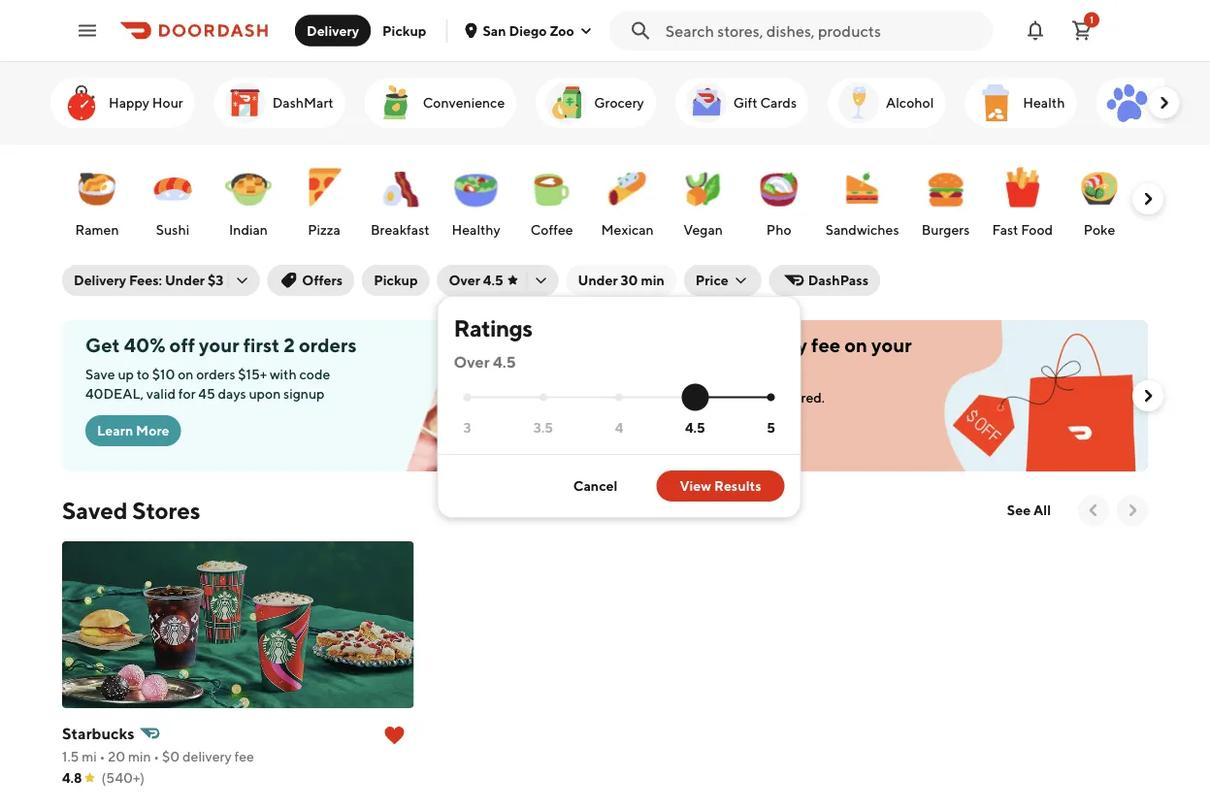 Task type: locate. For each thing, give the bounding box(es) containing it.
view results
[[680, 478, 762, 494]]

3 stars and over image
[[464, 393, 471, 401]]

0 vertical spatial delivery
[[307, 22, 359, 38]]

delivery right '$​0'
[[183, 749, 232, 765]]

breakfast
[[371, 222, 430, 238]]

0 horizontal spatial min
[[128, 749, 151, 765]]

delivery left fees:
[[74, 272, 126, 288]]

learn more button for order.
[[636, 419, 732, 450]]

min right "30"
[[641, 272, 665, 288]]

0 horizontal spatial orders
[[196, 366, 235, 382]]

minimum
[[709, 390, 767, 406]]

delivery fees: under $3
[[74, 272, 224, 288]]

under
[[165, 272, 205, 288], [578, 272, 618, 288]]

(540+)
[[102, 770, 145, 786]]

offers button
[[267, 265, 354, 296]]

1.5 mi • 20 min • $​0 delivery fee
[[62, 749, 254, 765]]

0 horizontal spatial more
[[136, 423, 169, 439]]

4.5 down ratings
[[493, 353, 516, 371]]

1 vertical spatial 4.5
[[493, 353, 516, 371]]

4.5 inside button
[[483, 272, 503, 288]]

2
[[284, 334, 295, 357]]

1 horizontal spatial learn more button
[[636, 419, 732, 450]]

delivery button
[[295, 15, 371, 46]]

0 horizontal spatial delivery
[[74, 272, 126, 288]]

1 vertical spatial first
[[636, 357, 673, 380]]

0 horizontal spatial learn more button
[[85, 415, 181, 447]]

fee inside enjoy a $0 delivery fee on your first order. $5 subtotal minimum required.
[[812, 334, 841, 357]]

pets
[[1154, 95, 1182, 111]]

previous button of carousel image
[[1084, 501, 1104, 520]]

more down valid
[[136, 423, 169, 439]]

mi
[[82, 749, 97, 765]]

1 vertical spatial pickup button
[[362, 265, 430, 296]]

pickup right "delivery" button on the left of page
[[383, 22, 427, 38]]

pizza
[[308, 222, 341, 238]]

4.5 up ratings
[[483, 272, 503, 288]]

0 horizontal spatial under
[[165, 272, 205, 288]]

gift
[[733, 95, 757, 111]]

over 4.5 down healthy
[[449, 272, 503, 288]]

first left 2 on the top left
[[243, 334, 280, 357]]

starbucks
[[62, 725, 134, 743]]

learn more for order.
[[648, 427, 720, 443]]

more down subtotal on the right of page
[[687, 427, 720, 443]]

1 horizontal spatial learn more
[[648, 427, 720, 443]]

cards
[[760, 95, 797, 111]]

next button of carousel image right previous button of carousel image
[[1123, 501, 1143, 520]]

pets image
[[1104, 80, 1150, 126]]

0 vertical spatial min
[[641, 272, 665, 288]]

next button of carousel image down the pets 'link'
[[1139, 189, 1158, 209]]

2 under from the left
[[578, 272, 618, 288]]

over 4.5 down ratings
[[454, 353, 516, 371]]

1 vertical spatial min
[[128, 749, 151, 765]]

learn
[[97, 423, 133, 439], [648, 427, 684, 443]]

convenience
[[422, 95, 505, 111]]

0 horizontal spatial on
[[178, 366, 194, 382]]

min
[[641, 272, 665, 288], [128, 749, 151, 765]]

min inside "button"
[[641, 272, 665, 288]]

fee up required. on the right
[[812, 334, 841, 357]]

1 horizontal spatial on
[[845, 334, 868, 357]]

convenience image
[[372, 80, 419, 126]]

4.5 down subtotal on the right of page
[[685, 420, 705, 436]]

1 horizontal spatial your
[[872, 334, 912, 357]]

1 horizontal spatial fee
[[812, 334, 841, 357]]

dashmart image
[[222, 80, 268, 126]]

3
[[464, 420, 471, 436]]

fee right '$​0'
[[234, 749, 254, 765]]

learn more down subtotal on the right of page
[[648, 427, 720, 443]]

under inside "button"
[[578, 272, 618, 288]]

over up "3 stars and over" icon
[[454, 353, 490, 371]]

1 vertical spatial over 4.5
[[454, 353, 516, 371]]

results
[[714, 478, 762, 494]]

under left "30"
[[578, 272, 618, 288]]

1 vertical spatial on
[[178, 366, 194, 382]]

delivery up dashmart
[[307, 22, 359, 38]]

• left '$​0'
[[154, 749, 159, 765]]

gift cards
[[733, 95, 797, 111]]

over down healthy
[[449, 272, 481, 288]]

learn for first
[[648, 427, 684, 443]]

0 horizontal spatial •
[[100, 749, 105, 765]]

learn more
[[97, 423, 169, 439], [648, 427, 720, 443]]

1 horizontal spatial more
[[687, 427, 720, 443]]

dashpass
[[808, 272, 869, 288]]

1 vertical spatial over
[[454, 353, 490, 371]]

more
[[136, 423, 169, 439], [687, 427, 720, 443]]

0 vertical spatial 4.5
[[483, 272, 503, 288]]

3.5
[[534, 420, 553, 436]]

4.5
[[483, 272, 503, 288], [493, 353, 516, 371], [685, 420, 705, 436]]

more for up
[[136, 423, 169, 439]]

0 horizontal spatial delivery
[[183, 749, 232, 765]]

to
[[137, 366, 149, 382]]

2 your from the left
[[872, 334, 912, 357]]

0 horizontal spatial learn
[[97, 423, 133, 439]]

happy hour
[[108, 95, 183, 111]]

on down dashpass
[[845, 334, 868, 357]]

learn more button
[[85, 415, 181, 447], [636, 419, 732, 450]]

delivery inside "delivery" button
[[307, 22, 359, 38]]

1 horizontal spatial min
[[641, 272, 665, 288]]

on up for
[[178, 366, 194, 382]]

ratings
[[454, 314, 533, 342]]

•
[[100, 749, 105, 765], [154, 749, 159, 765]]

delivery inside enjoy a $0 delivery fee on your first order. $5 subtotal minimum required.
[[735, 334, 808, 357]]

grocery image
[[543, 80, 590, 126]]

1 horizontal spatial under
[[578, 272, 618, 288]]

orders up 45
[[196, 366, 235, 382]]

min right the 20
[[128, 749, 151, 765]]

40%
[[124, 334, 166, 357]]

1 horizontal spatial orders
[[299, 334, 357, 357]]

1 items, open order cart image
[[1071, 19, 1094, 42]]

first down 'enjoy' in the top of the page
[[636, 357, 673, 380]]

learn more down 40deal,
[[97, 423, 169, 439]]

health link
[[965, 78, 1076, 128]]

1 horizontal spatial •
[[154, 749, 159, 765]]

first inside enjoy a $0 delivery fee on your first order. $5 subtotal minimum required.
[[636, 357, 673, 380]]

your
[[199, 334, 239, 357], [872, 334, 912, 357]]

0 horizontal spatial first
[[243, 334, 280, 357]]

sushi
[[156, 222, 189, 238]]

1 button
[[1063, 11, 1102, 50]]

your right off
[[199, 334, 239, 357]]

saved
[[62, 497, 128, 524]]

orders up code in the left of the page
[[299, 334, 357, 357]]

• right mi
[[100, 749, 105, 765]]

click to remove this store from your saved list image
[[383, 724, 406, 747]]

a
[[692, 334, 702, 357]]

1 vertical spatial delivery
[[74, 272, 126, 288]]

1 your from the left
[[199, 334, 239, 357]]

pets link
[[1096, 78, 1193, 128]]

learn more button down subtotal on the right of page
[[636, 419, 732, 450]]

pickup down the breakfast
[[374, 272, 418, 288]]

3.5 stars and over image
[[540, 393, 547, 401]]

1.5
[[62, 749, 79, 765]]

learn more button for up
[[85, 415, 181, 447]]

mexican
[[601, 222, 654, 238]]

pickup button down the breakfast
[[362, 265, 430, 296]]

0 vertical spatial over
[[449, 272, 481, 288]]

under 30 min button
[[567, 265, 676, 296]]

alcohol link
[[828, 78, 945, 128]]

delivery for delivery
[[307, 22, 359, 38]]

offers
[[302, 272, 343, 288]]

learn more button down 40deal,
[[85, 415, 181, 447]]

1 horizontal spatial delivery
[[307, 22, 359, 38]]

1 vertical spatial orders
[[196, 366, 235, 382]]

pickup button
[[371, 15, 438, 46], [362, 265, 430, 296]]

pho
[[767, 222, 792, 238]]

1 vertical spatial delivery
[[183, 749, 232, 765]]

first
[[243, 334, 280, 357], [636, 357, 673, 380]]

first inside get 40% off your first 2 orders save up to $10 on orders $15+ with code 40deal, valid for 45 days upon signup
[[243, 334, 280, 357]]

0 vertical spatial next button of carousel image
[[1155, 93, 1174, 113]]

over 4.5
[[449, 272, 503, 288], [454, 353, 516, 371]]

learn down subtotal on the right of page
[[648, 427, 684, 443]]

learn down 40deal,
[[97, 423, 133, 439]]

1 vertical spatial next button of carousel image
[[1139, 386, 1158, 406]]

5 stars and over image
[[767, 393, 775, 401]]

1 horizontal spatial learn
[[648, 427, 684, 443]]

0 horizontal spatial fee
[[234, 749, 254, 765]]

over
[[449, 272, 481, 288], [454, 353, 490, 371]]

next button of carousel image
[[1155, 93, 1174, 113], [1139, 386, 1158, 406]]

under left $3
[[165, 272, 205, 288]]

fast
[[993, 222, 1019, 238]]

delivery up "5 stars and over" icon
[[735, 334, 808, 357]]

0 horizontal spatial learn more
[[97, 423, 169, 439]]

next button of carousel image
[[1139, 189, 1158, 209], [1123, 501, 1143, 520]]

valid
[[146, 386, 176, 402]]

pickup button up convenience "image"
[[371, 15, 438, 46]]

happy
[[108, 95, 149, 111]]

up
[[118, 366, 134, 382]]

0 vertical spatial fee
[[812, 334, 841, 357]]

45
[[198, 386, 215, 402]]

1 horizontal spatial delivery
[[735, 334, 808, 357]]

1 vertical spatial fee
[[234, 749, 254, 765]]

your down dashpass button
[[872, 334, 912, 357]]

0 vertical spatial on
[[845, 334, 868, 357]]

0 vertical spatial first
[[243, 334, 280, 357]]

1 horizontal spatial first
[[636, 357, 673, 380]]

0 horizontal spatial your
[[199, 334, 239, 357]]

0 vertical spatial delivery
[[735, 334, 808, 357]]

0 vertical spatial over 4.5
[[449, 272, 503, 288]]

saved stores link
[[62, 495, 200, 526]]

pickup
[[383, 22, 427, 38], [374, 272, 418, 288]]



Task type: describe. For each thing, give the bounding box(es) containing it.
2 • from the left
[[154, 749, 159, 765]]

1 • from the left
[[100, 749, 105, 765]]

4
[[615, 420, 624, 436]]

order.
[[677, 357, 729, 380]]

health
[[1023, 95, 1065, 111]]

poke
[[1084, 222, 1116, 238]]

2 vertical spatial 4.5
[[685, 420, 705, 436]]

$​0
[[162, 749, 180, 765]]

over 4.5 inside button
[[449, 272, 503, 288]]

grocery link
[[536, 78, 656, 128]]

0 vertical spatial orders
[[299, 334, 357, 357]]

get 40% off your first 2 orders save up to $10 on orders $15+ with code 40deal, valid for 45 days upon signup
[[85, 334, 357, 402]]

see all link
[[996, 495, 1063, 526]]

all
[[1034, 502, 1051, 518]]

indian
[[229, 222, 268, 238]]

more for order.
[[687, 427, 720, 443]]

stores
[[132, 497, 200, 524]]

get
[[85, 334, 120, 357]]

san
[[483, 22, 506, 38]]

required.
[[770, 390, 825, 406]]

on inside enjoy a $0 delivery fee on your first order. $5 subtotal minimum required.
[[845, 334, 868, 357]]

$3
[[208, 272, 224, 288]]

gift cards image
[[683, 80, 729, 126]]

diego
[[509, 22, 547, 38]]

delivery for delivery fees: under $3
[[74, 272, 126, 288]]

cancel
[[574, 478, 618, 494]]

$15+
[[238, 366, 267, 382]]

signup
[[284, 386, 325, 402]]

$0
[[706, 334, 731, 357]]

dashmart
[[272, 95, 333, 111]]

san diego zoo button
[[463, 22, 594, 38]]

vegan
[[684, 222, 723, 238]]

$5
[[636, 390, 653, 406]]

happy hour image
[[58, 80, 104, 126]]

0 vertical spatial pickup button
[[371, 15, 438, 46]]

see
[[1007, 502, 1031, 518]]

fees:
[[129, 272, 162, 288]]

see all
[[1007, 502, 1051, 518]]

sandwiches
[[826, 222, 899, 238]]

grocery
[[594, 95, 644, 111]]

Store search: begin typing to search for stores available on DoorDash text field
[[666, 20, 981, 41]]

4.8
[[62, 770, 82, 786]]

1 vertical spatial pickup
[[374, 272, 418, 288]]

saved stores
[[62, 497, 200, 524]]

learn for save
[[97, 423, 133, 439]]

health image
[[972, 80, 1019, 126]]

coffee
[[531, 222, 573, 238]]

upon
[[249, 386, 281, 402]]

20
[[108, 749, 125, 765]]

san diego zoo
[[483, 22, 575, 38]]

days
[[218, 386, 246, 402]]

1 under from the left
[[165, 272, 205, 288]]

dashpass button
[[770, 265, 881, 296]]

alcohol
[[886, 95, 934, 111]]

ramen
[[75, 222, 119, 238]]

gift cards link
[[675, 78, 808, 128]]

0 vertical spatial pickup
[[383, 22, 427, 38]]

food
[[1021, 222, 1053, 238]]

under 30 min
[[578, 272, 665, 288]]

learn more for up
[[97, 423, 169, 439]]

open menu image
[[76, 19, 99, 42]]

with
[[270, 366, 297, 382]]

fast food
[[993, 222, 1053, 238]]

happy hour link
[[50, 78, 194, 128]]

40deal,
[[85, 386, 144, 402]]

zoo
[[550, 22, 575, 38]]

30
[[621, 272, 638, 288]]

cancel button
[[550, 471, 641, 502]]

healthy
[[452, 222, 501, 238]]

your inside get 40% off your first 2 orders save up to $10 on orders $15+ with code 40deal, valid for 45 days upon signup
[[199, 334, 239, 357]]

price button
[[684, 265, 762, 296]]

hour
[[152, 95, 183, 111]]

5
[[767, 420, 776, 436]]

burgers
[[922, 222, 970, 238]]

your inside enjoy a $0 delivery fee on your first order. $5 subtotal minimum required.
[[872, 334, 912, 357]]

price
[[696, 272, 729, 288]]

over inside button
[[449, 272, 481, 288]]

subtotal
[[656, 390, 706, 406]]

0 vertical spatial next button of carousel image
[[1139, 189, 1158, 209]]

$10
[[152, 366, 175, 382]]

code
[[299, 366, 330, 382]]

view results button
[[657, 471, 785, 502]]

1
[[1090, 14, 1094, 25]]

for
[[178, 386, 196, 402]]

4 stars and over image
[[615, 393, 623, 401]]

alcohol image
[[835, 80, 882, 126]]

dashmart link
[[214, 78, 345, 128]]

enjoy a $0 delivery fee on your first order. $5 subtotal minimum required.
[[636, 334, 912, 406]]

off
[[169, 334, 195, 357]]

on inside get 40% off your first 2 orders save up to $10 on orders $15+ with code 40deal, valid for 45 days upon signup
[[178, 366, 194, 382]]

notification bell image
[[1024, 19, 1047, 42]]

convenience link
[[364, 78, 516, 128]]

view
[[680, 478, 712, 494]]

save
[[85, 366, 115, 382]]

1 vertical spatial next button of carousel image
[[1123, 501, 1143, 520]]



Task type: vqa. For each thing, say whether or not it's contained in the screenshot.
the leftmost min
yes



